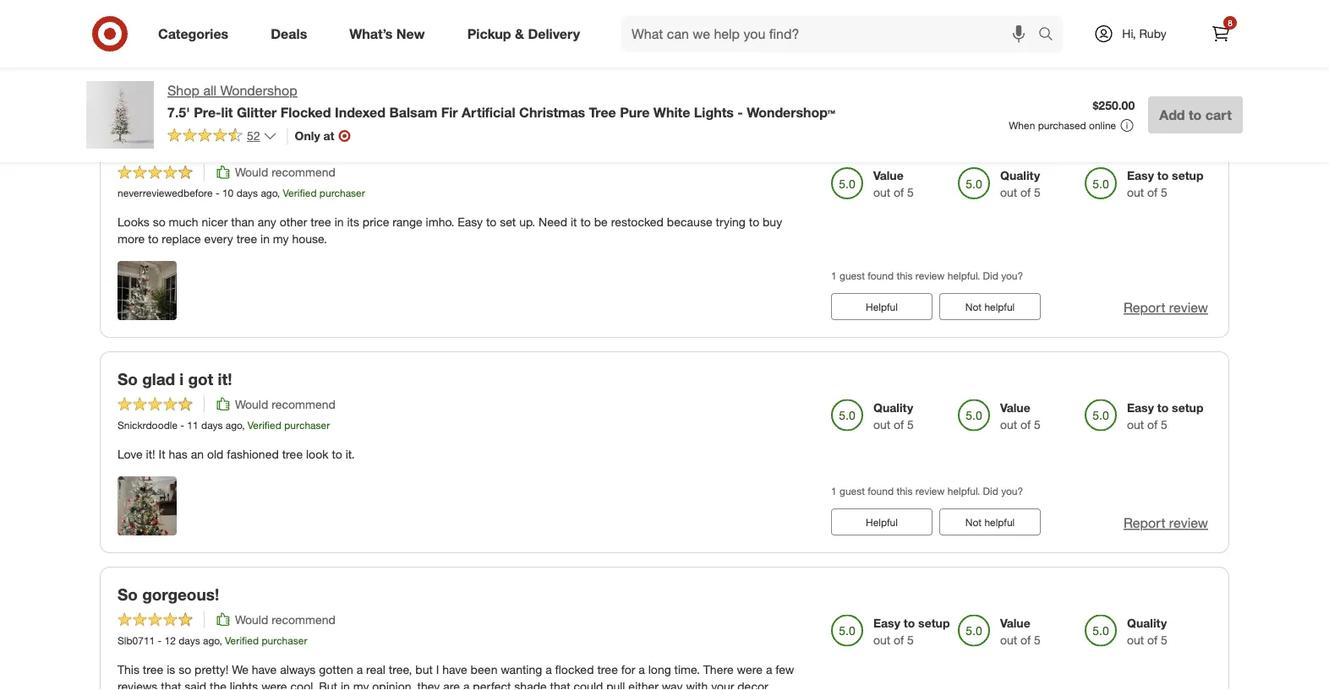 Task type: vqa. For each thing, say whether or not it's contained in the screenshot.
old
yes



Task type: describe. For each thing, give the bounding box(es) containing it.
verified for so gorgeous!
[[225, 635, 259, 647]]

- inside shop all wondershop 7.5' pre-lit glitter flocked indexed balsam fir artificial christmas tree pure white lights - wondershop™
[[738, 104, 743, 120]]

this for great tree!
[[897, 269, 913, 282]]

guest for great tree!
[[840, 269, 865, 282]]

only
[[295, 128, 320, 143]]

would for great tree!
[[235, 165, 268, 179]]

matching
[[665, 74, 721, 91]]

fir
[[441, 104, 458, 120]]

verified for so glad i got it!
[[248, 419, 281, 432]]

0 vertical spatial value
[[873, 168, 904, 183]]

cool.
[[290, 679, 316, 691]]

way
[[662, 679, 683, 691]]

than
[[231, 215, 254, 229]]

fashioned
[[227, 447, 279, 462]]

it
[[571, 215, 577, 229]]

trying
[[716, 215, 746, 229]]

pure
[[620, 104, 650, 120]]

1 horizontal spatial quality
[[1000, 168, 1040, 183]]

neverreviewedbefore - 10 days ago , verified purchaser
[[118, 187, 365, 199]]

2 horizontal spatial quality out of 5
[[1127, 616, 1168, 648]]

tree!
[[164, 137, 199, 156]]

a left "real"
[[356, 663, 363, 677]]

pretty!
[[195, 663, 229, 677]]

need
[[539, 215, 567, 229]]

tree up pull
[[597, 663, 618, 677]]

what's
[[349, 25, 393, 42]]

easy to setup out of 5 for great tree!
[[1127, 168, 1203, 200]]

a up shade
[[545, 663, 552, 677]]

8 link
[[1202, 15, 1239, 52]]

said
[[185, 679, 206, 691]]

would for so glad i got it!
[[235, 397, 268, 412]]

11
[[187, 419, 198, 432]]

search button
[[1031, 15, 1071, 56]]

but
[[319, 679, 337, 691]]

2 vertical spatial setup
[[918, 616, 950, 631]]

deals
[[271, 25, 307, 42]]

what's new
[[349, 25, 425, 42]]

guest review image 1 of 1, zoom in image for great
[[118, 261, 177, 320]]

restocked
[[611, 215, 664, 229]]

2 vertical spatial easy
[[873, 616, 900, 631]]

2 have from the left
[[442, 663, 467, 677]]

0 vertical spatial reviews
[[725, 74, 771, 91]]

1 horizontal spatial it!
[[218, 369, 232, 389]]

lit
[[221, 104, 233, 120]]

recommend for great tree!
[[272, 165, 336, 179]]

ago for great tree!
[[261, 187, 277, 199]]

white
[[653, 104, 690, 120]]

the
[[210, 679, 227, 691]]

a right are
[[463, 679, 470, 691]]

1 have from the left
[[252, 663, 277, 677]]

every
[[204, 232, 233, 246]]

add to cart
[[1159, 107, 1232, 123]]

days for so gorgeous!
[[179, 635, 200, 647]]

tree down than
[[236, 232, 257, 246]]

any
[[258, 215, 276, 229]]

hi, ruby
[[1122, 26, 1166, 41]]

ago for so glad i got it!
[[226, 419, 242, 432]]

purchaser for great tree!
[[319, 187, 365, 199]]

online
[[1089, 119, 1116, 132]]

would recommend for so gorgeous!
[[235, 613, 336, 627]]

helpful for great tree!
[[984, 300, 1015, 313]]

&
[[515, 25, 524, 42]]

categories link
[[144, 15, 250, 52]]

range
[[392, 215, 422, 229]]

not for great tree!
[[965, 300, 982, 313]]

cart
[[1205, 107, 1232, 123]]

search
[[1031, 27, 1071, 44]]

1 vertical spatial were
[[261, 679, 287, 691]]

it
[[159, 447, 165, 462]]

this
[[118, 663, 139, 677]]

i
[[179, 369, 184, 389]]

report review button for great tree!
[[1124, 298, 1208, 318]]

balsam
[[389, 104, 437, 120]]

opinion,
[[372, 679, 414, 691]]

so for so gorgeous!
[[118, 585, 138, 604]]

slb0711
[[118, 635, 155, 647]]

shade
[[514, 679, 547, 691]]

shop all wondershop 7.5' pre-lit glitter flocked indexed balsam fir artificial christmas tree pure white lights - wondershop™
[[167, 82, 835, 120]]

but
[[415, 663, 433, 677]]

up.
[[519, 215, 535, 229]]

so inside looks so much nicer than any other tree in its price range imho. easy to set up. need it to be restocked because trying to buy more to replace every tree in my house.
[[153, 215, 165, 229]]

other
[[280, 215, 307, 229]]

0 vertical spatial found
[[608, 74, 643, 91]]

1 for great tree!
[[831, 269, 837, 282]]

ago for so gorgeous!
[[203, 635, 219, 647]]

tree left look
[[282, 447, 303, 462]]

8
[[1228, 17, 1232, 28]]

this for so glad i got it!
[[897, 485, 913, 498]]

helpful button for great tree!
[[831, 293, 933, 320]]

0 vertical spatial value out of 5
[[873, 168, 914, 200]]

found for so glad i got it!
[[868, 485, 894, 498]]

tree,
[[389, 663, 412, 677]]

0 horizontal spatial quality out of 5
[[873, 400, 914, 432]]

this tree is so pretty! we have always gotten a real tree, but i have been wanting a flocked tree for a long time. there were a few reviews that said the lights were cool. but in my opinion, they are a perfect shade that could pull either way with your decor.
[[118, 663, 794, 691]]

new
[[396, 25, 425, 42]]

so for so glad i got it!
[[118, 369, 138, 389]]

hi,
[[1122, 26, 1136, 41]]

1 guest found this review helpful. did you? for great tree!
[[831, 269, 1023, 282]]

they
[[417, 679, 440, 691]]

not helpful button for so glad i got it!
[[939, 509, 1041, 536]]

With photos checkbox
[[1094, 0, 1111, 15]]

gorgeous!
[[142, 585, 219, 604]]

its
[[347, 215, 359, 229]]

wanting
[[501, 663, 542, 677]]

it.
[[346, 447, 355, 462]]

more
[[118, 232, 145, 246]]

report review for so glad i got it!
[[1124, 515, 1208, 532]]

artificial
[[462, 104, 515, 120]]

0 vertical spatial quality out of 5
[[1000, 168, 1041, 200]]

indexed
[[335, 104, 386, 120]]

categories
[[158, 25, 228, 42]]

report review for great tree!
[[1124, 300, 1208, 316]]

at
[[323, 128, 334, 143]]

2 vertical spatial easy to setup out of 5
[[873, 616, 950, 648]]

got
[[188, 369, 213, 389]]

- for so gorgeous!
[[158, 635, 162, 647]]

love it! it has an old fashioned tree look to it.
[[118, 447, 355, 462]]

helpful for great tree!
[[866, 300, 898, 313]]

could
[[574, 679, 603, 691]]

tree left is
[[143, 663, 163, 677]]

1 for so glad i got it!
[[831, 485, 837, 498]]

gotten
[[319, 663, 353, 677]]

for
[[621, 663, 635, 677]]

snickrdoodle
[[118, 419, 178, 432]]

looks so much nicer than any other tree in its price range imho. easy to set up. need it to be restocked because trying to buy more to replace every tree in my house.
[[118, 215, 782, 246]]

my inside this tree is so pretty! we have always gotten a real tree, but i have been wanting a flocked tree for a long time. there were a few reviews that said the lights were cool. but in my opinion, they are a perfect shade that could pull either way with your decor.
[[353, 679, 369, 691]]

pre-
[[194, 104, 221, 120]]

helpful. for great tree!
[[948, 269, 980, 282]]

, for so glad i got it!
[[242, 419, 245, 432]]

looks
[[118, 215, 149, 229]]

pickup & delivery
[[467, 25, 580, 42]]

so gorgeous!
[[118, 585, 219, 604]]

we found 22 matching reviews
[[585, 74, 771, 91]]

not helpful button for great tree!
[[939, 293, 1041, 320]]

52
[[247, 128, 260, 143]]

old
[[207, 447, 224, 462]]

easy
[[458, 215, 483, 229]]

pickup & delivery link
[[453, 15, 601, 52]]

What can we help you find? suggestions appear below search field
[[621, 15, 1042, 52]]

value out of 5 for easy to setup
[[1000, 616, 1041, 648]]



Task type: locate. For each thing, give the bounding box(es) containing it.
1 vertical spatial found
[[868, 269, 894, 282]]

-
[[738, 104, 743, 120], [216, 187, 219, 199], [180, 419, 184, 432], [158, 635, 162, 647]]

flocked
[[555, 663, 594, 677]]

would recommend for great tree!
[[235, 165, 336, 179]]

1 helpful from the top
[[866, 300, 898, 313]]

either
[[628, 679, 659, 691]]

1 would from the top
[[235, 165, 268, 179]]

pull
[[606, 679, 625, 691]]

not helpful for great tree!
[[965, 300, 1015, 313]]

1 report review button from the top
[[1124, 298, 1208, 318]]

tree
[[589, 104, 616, 120]]

0 vertical spatial not
[[965, 300, 982, 313]]

i
[[436, 663, 439, 677]]

0 vertical spatial in
[[335, 215, 344, 229]]

1 guest found this review helpful. did you? for so glad i got it!
[[831, 485, 1023, 498]]

1 vertical spatial value
[[1000, 400, 1030, 415]]

delivery
[[528, 25, 580, 42]]

not
[[965, 300, 982, 313], [965, 516, 982, 529]]

purchaser up its
[[319, 187, 365, 199]]

were
[[737, 663, 763, 677], [261, 679, 287, 691]]

1 vertical spatial quality
[[873, 400, 913, 415]]

1 1 from the top
[[831, 269, 837, 282]]

2 not from the top
[[965, 516, 982, 529]]

always
[[280, 663, 316, 677]]

report review button for so glad i got it!
[[1124, 514, 1208, 533]]

would recommend down only
[[235, 165, 336, 179]]

a left few
[[766, 663, 772, 677]]

10
[[222, 187, 234, 199]]

- right the lights
[[738, 104, 743, 120]]

what's new link
[[335, 15, 446, 52]]

been
[[471, 663, 498, 677]]

2 guest review image 1 of 1, zoom in image from the top
[[118, 477, 177, 536]]

0 vertical spatial my
[[273, 232, 289, 246]]

0 horizontal spatial ,
[[219, 635, 222, 647]]

have up lights
[[252, 663, 277, 677]]

it! left it
[[146, 447, 155, 462]]

0 vertical spatial this
[[897, 269, 913, 282]]

1 vertical spatial ago
[[226, 419, 242, 432]]

my down "real"
[[353, 679, 369, 691]]

guest review image 1 of 1, zoom in image down it
[[118, 477, 177, 536]]

2 vertical spatial found
[[868, 485, 894, 498]]

0 vertical spatial recommend
[[272, 165, 336, 179]]

0 vertical spatial helpful
[[984, 300, 1015, 313]]

guest review image 1 of 1, zoom in image for so
[[118, 477, 177, 536]]

2 vertical spatial quality out of 5
[[1127, 616, 1168, 648]]

1 vertical spatial quality out of 5
[[873, 400, 914, 432]]

0 vertical spatial not helpful button
[[939, 293, 1041, 320]]

1 helpful. from the top
[[948, 269, 980, 282]]

3 would from the top
[[235, 613, 268, 627]]

1 not helpful button from the top
[[939, 293, 1041, 320]]

1 guest from the top
[[840, 269, 865, 282]]

days for so glad i got it!
[[201, 419, 223, 432]]

ago up 'love it! it has an old fashioned tree look to it.' at the bottom
[[226, 419, 242, 432]]

0 vertical spatial 1
[[831, 269, 837, 282]]

1 vertical spatial so
[[179, 663, 191, 677]]

reviews down the this
[[118, 679, 158, 691]]

did
[[983, 269, 998, 282], [983, 485, 998, 498]]

verified right verified purchases checkbox
[[1117, 21, 1163, 37]]

setup for great tree!
[[1172, 168, 1203, 183]]

0 horizontal spatial ago
[[203, 635, 219, 647]]

did for great tree!
[[983, 269, 998, 282]]

my inside looks so much nicer than any other tree in its price range imho. easy to set up. need it to be restocked because trying to buy more to replace every tree in my house.
[[273, 232, 289, 246]]

in left its
[[335, 215, 344, 229]]

setup for so glad i got it!
[[1172, 400, 1203, 415]]

1 vertical spatial not
[[965, 516, 982, 529]]

0 vertical spatial you?
[[1001, 269, 1023, 282]]

Verified purchases checkbox
[[1094, 21, 1111, 38]]

1 guest found this review helpful. did you?
[[831, 269, 1023, 282], [831, 485, 1023, 498]]

glitter
[[237, 104, 277, 120]]

1 helpful from the top
[[984, 300, 1015, 313]]

helpful
[[866, 300, 898, 313], [866, 516, 898, 529]]

- for great tree!
[[216, 187, 219, 199]]

ago up any
[[261, 187, 277, 199]]

in down any
[[260, 232, 270, 246]]

1 horizontal spatial we
[[585, 74, 604, 91]]

in inside this tree is so pretty! we have always gotten a real tree, but i have been wanting a flocked tree for a long time. there were a few reviews that said the lights were cool. but in my opinion, they are a perfect shade that could pull either way with your decor.
[[341, 679, 350, 691]]

value for easy to setup
[[1000, 616, 1030, 631]]

an
[[191, 447, 204, 462]]

2 horizontal spatial quality
[[1127, 616, 1167, 631]]

2 this from the top
[[897, 485, 913, 498]]

1 vertical spatial reviews
[[118, 679, 158, 691]]

purchases
[[1166, 21, 1229, 37]]

0 vertical spatial quality
[[1000, 168, 1040, 183]]

that down flocked
[[550, 679, 570, 691]]

we up lights
[[232, 663, 249, 677]]

1 did from the top
[[983, 269, 998, 282]]

deals link
[[256, 15, 328, 52]]

your
[[711, 679, 734, 691]]

you? for so glad i got it!
[[1001, 485, 1023, 498]]

verified up fashioned
[[248, 419, 281, 432]]

not helpful for so glad i got it!
[[965, 516, 1015, 529]]

1 horizontal spatial ,
[[242, 419, 245, 432]]

imho.
[[426, 215, 454, 229]]

2 helpful from the top
[[984, 516, 1015, 529]]

- left 10
[[216, 187, 219, 199]]

2 helpful. from the top
[[948, 485, 980, 498]]

helpful
[[984, 300, 1015, 313], [984, 516, 1015, 529]]

1 recommend from the top
[[272, 165, 336, 179]]

0 vertical spatial helpful button
[[831, 293, 933, 320]]

1 vertical spatial would recommend
[[235, 397, 336, 412]]

decor.
[[737, 679, 770, 691]]

2 horizontal spatial ago
[[261, 187, 277, 199]]

a right 'for'
[[639, 663, 645, 677]]

, up other
[[277, 187, 280, 199]]

1 this from the top
[[897, 269, 913, 282]]

real
[[366, 663, 385, 677]]

were down always
[[261, 679, 287, 691]]

1 vertical spatial report
[[1124, 515, 1165, 532]]

so up slb0711
[[118, 585, 138, 604]]

1 guest review image 1 of 1, zoom in image from the top
[[118, 261, 177, 320]]

2 vertical spatial in
[[341, 679, 350, 691]]

2 you? from the top
[[1001, 485, 1023, 498]]

that
[[161, 679, 181, 691], [550, 679, 570, 691]]

, up 'love it! it has an old fashioned tree look to it.' at the bottom
[[242, 419, 245, 432]]

1 vertical spatial helpful.
[[948, 485, 980, 498]]

2 report review button from the top
[[1124, 514, 1208, 533]]

2 report from the top
[[1124, 515, 1165, 532]]

not helpful
[[965, 300, 1015, 313], [965, 516, 1015, 529]]

$250.00
[[1093, 98, 1135, 113]]

would
[[235, 165, 268, 179], [235, 397, 268, 412], [235, 613, 268, 627]]

1 horizontal spatial have
[[442, 663, 467, 677]]

report for so glad i got it!
[[1124, 515, 1165, 532]]

would up snickrdoodle - 11 days ago , verified purchaser
[[235, 397, 268, 412]]

would for so gorgeous!
[[235, 613, 268, 627]]

0 horizontal spatial reviews
[[118, 679, 158, 691]]

0 vertical spatial would recommend
[[235, 165, 336, 179]]

few
[[776, 663, 794, 677]]

were up decor.
[[737, 663, 763, 677]]

slb0711 - 12 days ago , verified purchaser
[[118, 635, 307, 647]]

review
[[915, 269, 945, 282], [1169, 300, 1208, 316], [915, 485, 945, 498], [1169, 515, 1208, 532]]

in right "but"
[[341, 679, 350, 691]]

found for great tree!
[[868, 269, 894, 282]]

0 vertical spatial guest
[[840, 269, 865, 282]]

0 horizontal spatial my
[[273, 232, 289, 246]]

0 horizontal spatial quality
[[873, 400, 913, 415]]

0 vertical spatial it!
[[218, 369, 232, 389]]

a
[[356, 663, 363, 677], [545, 663, 552, 677], [639, 663, 645, 677], [766, 663, 772, 677], [463, 679, 470, 691]]

1 that from the left
[[161, 679, 181, 691]]

my down other
[[273, 232, 289, 246]]

1 report from the top
[[1124, 300, 1165, 316]]

lights
[[230, 679, 258, 691]]

, up pretty!
[[219, 635, 222, 647]]

purchaser up look
[[284, 419, 330, 432]]

helpful for so glad i got it!
[[866, 516, 898, 529]]

2 report review from the top
[[1124, 515, 1208, 532]]

1 vertical spatial we
[[232, 663, 249, 677]]

so inside this tree is so pretty! we have always gotten a real tree, but i have been wanting a flocked tree for a long time. there were a few reviews that said the lights were cool. but in my opinion, they are a perfect shade that could pull either way with your decor.
[[179, 663, 191, 677]]

0 vertical spatial so
[[118, 369, 138, 389]]

much
[[169, 215, 198, 229]]

1 vertical spatial easy
[[1127, 400, 1154, 415]]

1 vertical spatial helpful
[[866, 516, 898, 529]]

ago up pretty!
[[203, 635, 219, 647]]

0 vertical spatial not helpful
[[965, 300, 1015, 313]]

has
[[169, 447, 188, 462]]

0 vertical spatial days
[[236, 187, 258, 199]]

report for great tree!
[[1124, 300, 1165, 316]]

- left the 11 on the left bottom of page
[[180, 419, 184, 432]]

1 vertical spatial days
[[201, 419, 223, 432]]

2 not helpful from the top
[[965, 516, 1015, 529]]

pickup
[[467, 25, 511, 42]]

perfect
[[473, 679, 511, 691]]

easy for great tree!
[[1127, 168, 1154, 183]]

report review button
[[1124, 298, 1208, 318], [1124, 514, 1208, 533]]

setup
[[1172, 168, 1203, 183], [1172, 400, 1203, 415], [918, 616, 950, 631]]

0 vertical spatial report
[[1124, 300, 1165, 316]]

0 vertical spatial did
[[983, 269, 998, 282]]

it! right got
[[218, 369, 232, 389]]

verified up pretty!
[[225, 635, 259, 647]]

recommend up look
[[272, 397, 336, 412]]

0 horizontal spatial it!
[[146, 447, 155, 462]]

you? for great tree!
[[1001, 269, 1023, 282]]

days right 10
[[236, 187, 258, 199]]

helpful button
[[831, 293, 933, 320], [831, 509, 933, 536]]

- left the 12
[[158, 635, 162, 647]]

1 vertical spatial report review
[[1124, 515, 1208, 532]]

guest review image 1 of 1, zoom in image down the more
[[118, 261, 177, 320]]

recommend down only
[[272, 165, 336, 179]]

there
[[703, 663, 734, 677]]

so right is
[[179, 663, 191, 677]]

in
[[335, 215, 344, 229], [260, 232, 270, 246], [341, 679, 350, 691]]

so left "glad"
[[118, 369, 138, 389]]

2 helpful button from the top
[[831, 509, 933, 536]]

image of 7.5' pre-lit glitter flocked indexed balsam fir artificial christmas tree pure white lights - wondershop™ image
[[86, 81, 154, 149]]

lights
[[694, 104, 734, 120]]

2 vertical spatial ,
[[219, 635, 222, 647]]

that down is
[[161, 679, 181, 691]]

3 recommend from the top
[[272, 613, 336, 627]]

guest for so glad i got it!
[[840, 485, 865, 498]]

2 horizontal spatial ,
[[277, 187, 280, 199]]

recommend up always
[[272, 613, 336, 627]]

when purchased online
[[1009, 119, 1116, 132]]

1 vertical spatial 1 guest found this review helpful. did you?
[[831, 485, 1023, 498]]

to inside button
[[1189, 107, 1202, 123]]

would recommend up always
[[235, 613, 336, 627]]

it!
[[218, 369, 232, 389], [146, 447, 155, 462]]

purchaser up always
[[262, 635, 307, 647]]

not helpful button
[[939, 293, 1041, 320], [939, 509, 1041, 536]]

so left much
[[153, 215, 165, 229]]

days right the 12
[[179, 635, 200, 647]]

1
[[831, 269, 837, 282], [831, 485, 837, 498]]

1 vertical spatial helpful
[[984, 516, 1015, 529]]

purchaser
[[319, 187, 365, 199], [284, 419, 330, 432], [262, 635, 307, 647]]

1 vertical spatial it!
[[146, 447, 155, 462]]

, for great tree!
[[277, 187, 280, 199]]

2 vertical spatial days
[[179, 635, 200, 647]]

because
[[667, 215, 712, 229]]

reviews
[[725, 74, 771, 91], [118, 679, 158, 691]]

days right the 11 on the left bottom of page
[[201, 419, 223, 432]]

value out of 5 for quality
[[1000, 400, 1041, 432]]

2 recommend from the top
[[272, 397, 336, 412]]

0 vertical spatial ago
[[261, 187, 277, 199]]

1 vertical spatial would
[[235, 397, 268, 412]]

2 vertical spatial quality
[[1127, 616, 1167, 631]]

report
[[1124, 300, 1165, 316], [1124, 515, 1165, 532]]

great
[[118, 137, 160, 156]]

2 vertical spatial would recommend
[[235, 613, 336, 627]]

2 1 guest found this review helpful. did you? from the top
[[831, 485, 1023, 498]]

would up the slb0711 - 12 days ago , verified purchaser
[[235, 613, 268, 627]]

2 would recommend from the top
[[235, 397, 336, 412]]

so glad i got it!
[[118, 369, 232, 389]]

helpful button for so glad i got it!
[[831, 509, 933, 536]]

7.5'
[[167, 104, 190, 120]]

did for so glad i got it!
[[983, 485, 998, 498]]

1 horizontal spatial my
[[353, 679, 369, 691]]

2 vertical spatial would
[[235, 613, 268, 627]]

2 1 from the top
[[831, 485, 837, 498]]

would recommend for so glad i got it!
[[235, 397, 336, 412]]

2 so from the top
[[118, 585, 138, 604]]

reviews inside this tree is so pretty! we have always gotten a real tree, but i have been wanting a flocked tree for a long time. there were a few reviews that said the lights were cool. but in my opinion, they are a perfect shade that could pull either way with your decor.
[[118, 679, 158, 691]]

0 vertical spatial so
[[153, 215, 165, 229]]

1 vertical spatial helpful button
[[831, 509, 933, 536]]

helpful. for so glad i got it!
[[948, 485, 980, 498]]

1 vertical spatial this
[[897, 485, 913, 498]]

helpful for so glad i got it!
[[984, 516, 1015, 529]]

easy to setup out of 5 for so glad i got it!
[[1127, 400, 1203, 432]]

2 guest from the top
[[840, 485, 865, 498]]

1 vertical spatial recommend
[[272, 397, 336, 412]]

days for great tree!
[[236, 187, 258, 199]]

recommend for so gorgeous!
[[272, 613, 336, 627]]

easy for so glad i got it!
[[1127, 400, 1154, 415]]

1 1 guest found this review helpful. did you? from the top
[[831, 269, 1023, 282]]

2 would from the top
[[235, 397, 268, 412]]

verified up other
[[283, 187, 317, 199]]

2 vertical spatial value out of 5
[[1000, 616, 1041, 648]]

2 helpful from the top
[[866, 516, 898, 529]]

time.
[[674, 663, 700, 677]]

1 helpful button from the top
[[831, 293, 933, 320]]

2 vertical spatial value
[[1000, 616, 1030, 631]]

1 vertical spatial guest
[[840, 485, 865, 498]]

2 vertical spatial ago
[[203, 635, 219, 647]]

add
[[1159, 107, 1185, 123]]

0 vertical spatial helpful.
[[948, 269, 980, 282]]

recommend
[[272, 165, 336, 179], [272, 397, 336, 412], [272, 613, 336, 627]]

0 horizontal spatial we
[[232, 663, 249, 677]]

1 vertical spatial ,
[[242, 419, 245, 432]]

0 horizontal spatial were
[[261, 679, 287, 691]]

guest review image 1 of 1, zoom in image
[[118, 261, 177, 320], [118, 477, 177, 536]]

we inside this tree is so pretty! we have always gotten a real tree, but i have been wanting a flocked tree for a long time. there were a few reviews that said the lights were cool. but in my opinion, they are a perfect shade that could pull either way with your decor.
[[232, 663, 249, 677]]

1 vertical spatial so
[[118, 585, 138, 604]]

, for so gorgeous!
[[219, 635, 222, 647]]

purchaser for so gorgeous!
[[262, 635, 307, 647]]

1 vertical spatial report review button
[[1124, 514, 1208, 533]]

would recommend up look
[[235, 397, 336, 412]]

0 vertical spatial report review button
[[1124, 298, 1208, 318]]

reviews up the lights
[[725, 74, 771, 91]]

would up neverreviewedbefore - 10 days ago , verified purchaser
[[235, 165, 268, 179]]

would recommend
[[235, 165, 336, 179], [235, 397, 336, 412], [235, 613, 336, 627]]

1 vertical spatial not helpful
[[965, 516, 1015, 529]]

1 not from the top
[[965, 300, 982, 313]]

1 vertical spatial not helpful button
[[939, 509, 1041, 536]]

we
[[585, 74, 604, 91], [232, 663, 249, 677]]

look
[[306, 447, 328, 462]]

2 vertical spatial recommend
[[272, 613, 336, 627]]

set
[[500, 215, 516, 229]]

have up are
[[442, 663, 467, 677]]

- for so glad i got it!
[[180, 419, 184, 432]]

only at
[[295, 128, 334, 143]]

1 not helpful from the top
[[965, 300, 1015, 313]]

we up tree at top
[[585, 74, 604, 91]]

2 not helpful button from the top
[[939, 509, 1041, 536]]

great tree!
[[118, 137, 199, 156]]

1 you? from the top
[[1001, 269, 1023, 282]]

1 would recommend from the top
[[235, 165, 336, 179]]

3 would recommend from the top
[[235, 613, 336, 627]]

1 so from the top
[[118, 369, 138, 389]]

recommend for so glad i got it!
[[272, 397, 336, 412]]

neverreviewedbefore
[[118, 187, 213, 199]]

2 did from the top
[[983, 485, 998, 498]]

1 vertical spatial you?
[[1001, 485, 1023, 498]]

of
[[894, 185, 904, 200], [1021, 185, 1031, 200], [1147, 185, 1158, 200], [894, 417, 904, 432], [1021, 417, 1031, 432], [1147, 417, 1158, 432], [894, 633, 904, 648], [1021, 633, 1031, 648], [1147, 633, 1158, 648]]

1 horizontal spatial so
[[179, 663, 191, 677]]

1 vertical spatial in
[[260, 232, 270, 246]]

0 vertical spatial we
[[585, 74, 604, 91]]

0 vertical spatial easy
[[1127, 168, 1154, 183]]

2 that from the left
[[550, 679, 570, 691]]

purchaser for so glad i got it!
[[284, 419, 330, 432]]

0 vertical spatial ,
[[277, 187, 280, 199]]

verified for great tree!
[[283, 187, 317, 199]]

1 report review from the top
[[1124, 300, 1208, 316]]

tree up 'house.'
[[311, 215, 331, 229]]

0 horizontal spatial days
[[179, 635, 200, 647]]

,
[[277, 187, 280, 199], [242, 419, 245, 432], [219, 635, 222, 647]]

0 vertical spatial were
[[737, 663, 763, 677]]

1 horizontal spatial reviews
[[725, 74, 771, 91]]

you?
[[1001, 269, 1023, 282], [1001, 485, 1023, 498]]

1 horizontal spatial were
[[737, 663, 763, 677]]

not for so glad i got it!
[[965, 516, 982, 529]]

0 vertical spatial helpful
[[866, 300, 898, 313]]

purchased
[[1038, 119, 1086, 132]]

value for quality
[[1000, 400, 1030, 415]]

this
[[897, 269, 913, 282], [897, 485, 913, 498]]



